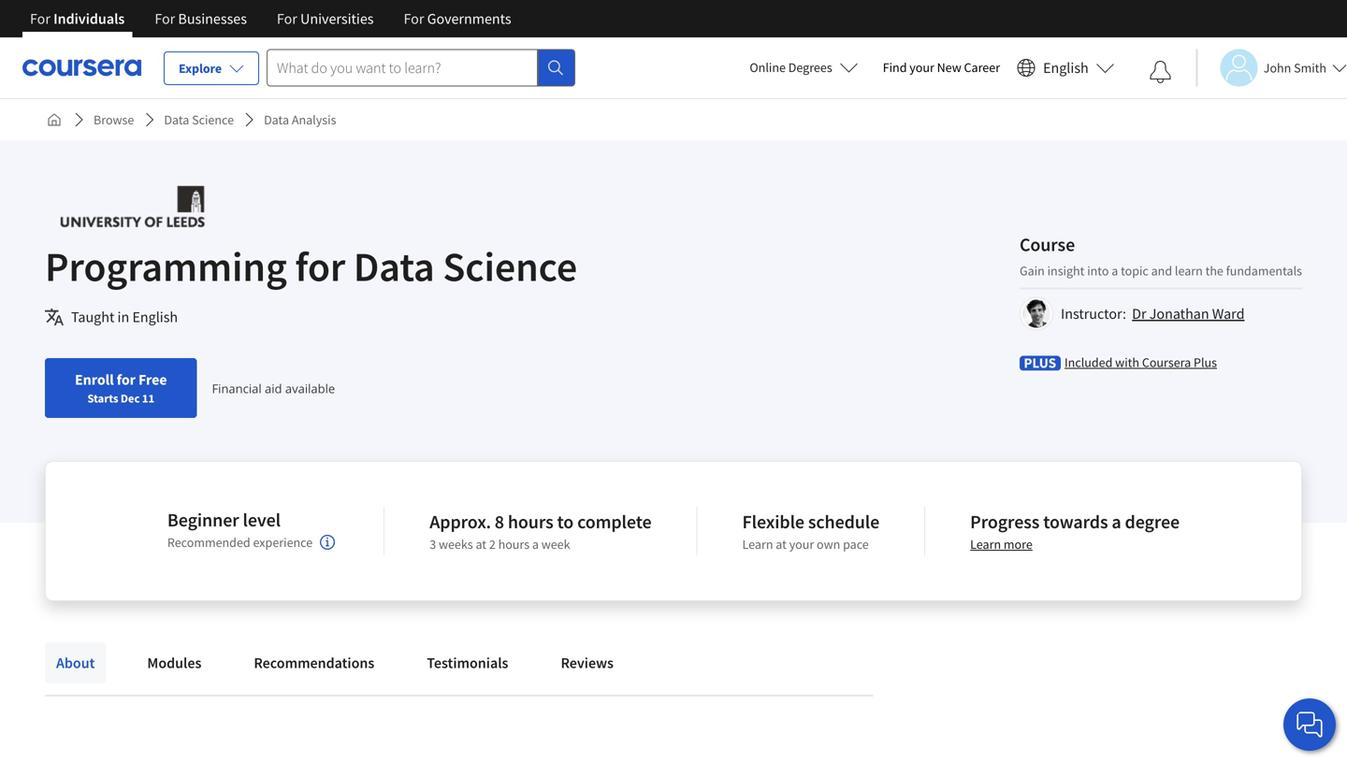 Task type: describe. For each thing, give the bounding box(es) containing it.
1 horizontal spatial your
[[910, 59, 934, 76]]

english button
[[1009, 37, 1122, 98]]

analysis
[[292, 111, 336, 128]]

dr jonathan ward image
[[1022, 300, 1051, 328]]

3
[[430, 536, 436, 553]]

degree
[[1125, 510, 1180, 534]]

dec
[[121, 391, 140, 406]]

dr jonathan ward link
[[1132, 305, 1245, 323]]

banner navigation
[[15, 0, 526, 37]]

a inside approx. 8 hours to complete 3 weeks at 2 hours a week
[[532, 536, 539, 553]]

0 vertical spatial hours
[[508, 510, 553, 534]]

schedule
[[808, 510, 880, 534]]

recommended experience
[[167, 534, 313, 551]]

data for data analysis
[[264, 111, 289, 128]]

new
[[937, 59, 961, 76]]

flexible
[[742, 510, 804, 534]]

for universities
[[277, 9, 374, 28]]

home image
[[47, 112, 62, 127]]

gain
[[1020, 262, 1045, 279]]

included
[[1065, 354, 1113, 371]]

universities
[[300, 9, 374, 28]]

progress
[[970, 510, 1040, 534]]

explore button
[[164, 51, 259, 85]]

programming
[[45, 240, 287, 292]]

dr
[[1132, 305, 1146, 323]]

coursera
[[1142, 354, 1191, 371]]

modules link
[[136, 643, 213, 684]]

starts
[[87, 391, 118, 406]]

in
[[117, 308, 129, 326]]

for for universities
[[277, 9, 297, 28]]

businesses
[[178, 9, 247, 28]]

1 vertical spatial hours
[[498, 536, 530, 553]]

modules
[[147, 654, 201, 673]]

governments
[[427, 9, 511, 28]]

reviews link
[[550, 643, 625, 684]]

progress towards a degree learn more
[[970, 510, 1180, 553]]

instructor:
[[1061, 305, 1126, 323]]

towards
[[1043, 510, 1108, 534]]

find your new career
[[883, 59, 1000, 76]]

taught
[[71, 308, 114, 326]]

pace
[[843, 536, 869, 553]]

for for programming
[[295, 240, 345, 292]]

2
[[489, 536, 496, 553]]

more
[[1004, 536, 1033, 553]]

recommendations link
[[243, 643, 386, 684]]

information about difficulty level pre-requisites. image
[[320, 535, 335, 550]]

data for data science
[[164, 111, 189, 128]]

online degrees
[[750, 59, 832, 76]]

chat with us image
[[1295, 710, 1325, 740]]

included with coursera plus
[[1065, 354, 1217, 371]]

8
[[495, 510, 504, 534]]

course
[[1020, 233, 1075, 256]]

a inside course gain insight into a topic and learn the fundamentals
[[1112, 262, 1118, 279]]

plus
[[1194, 354, 1217, 371]]

about
[[56, 654, 95, 673]]

testimonials
[[427, 654, 508, 673]]

financial
[[212, 380, 262, 397]]

data analysis link
[[256, 103, 344, 137]]

about link
[[45, 643, 106, 684]]

free
[[138, 370, 167, 389]]

testimonials link
[[416, 643, 520, 684]]

experience
[[253, 534, 313, 551]]

at inside approx. 8 hours to complete 3 weeks at 2 hours a week
[[476, 536, 486, 553]]

jonathan
[[1149, 305, 1209, 323]]

data analysis
[[264, 111, 336, 128]]

for for governments
[[404, 9, 424, 28]]

week
[[541, 536, 570, 553]]

the
[[1205, 262, 1224, 279]]

included with coursera plus link
[[1065, 353, 1217, 372]]

your inside the flexible schedule learn at your own pace
[[789, 536, 814, 553]]

2 horizontal spatial data
[[354, 240, 435, 292]]

for for individuals
[[30, 9, 50, 28]]

to
[[557, 510, 574, 534]]

for for enroll
[[117, 370, 136, 389]]

0 horizontal spatial english
[[132, 308, 178, 326]]



Task type: vqa. For each thing, say whether or not it's contained in the screenshot.
the topmost Show more
no



Task type: locate. For each thing, give the bounding box(es) containing it.
0 horizontal spatial science
[[192, 111, 234, 128]]

1 vertical spatial your
[[789, 536, 814, 553]]

your
[[910, 59, 934, 76], [789, 536, 814, 553]]

2 at from the left
[[776, 536, 787, 553]]

coursera plus image
[[1020, 356, 1061, 371]]

1 horizontal spatial at
[[776, 536, 787, 553]]

science inside data science link
[[192, 111, 234, 128]]

science
[[192, 111, 234, 128], [443, 240, 577, 292]]

for
[[30, 9, 50, 28], [155, 9, 175, 28], [277, 9, 297, 28], [404, 9, 424, 28]]

a
[[1112, 262, 1118, 279], [1112, 510, 1121, 534], [532, 536, 539, 553]]

complete
[[577, 510, 652, 534]]

english inside english button
[[1043, 58, 1089, 77]]

your left own
[[789, 536, 814, 553]]

for left businesses
[[155, 9, 175, 28]]

for businesses
[[155, 9, 247, 28]]

find your new career link
[[873, 56, 1009, 80]]

show notifications image
[[1149, 61, 1172, 83]]

1 vertical spatial a
[[1112, 510, 1121, 534]]

degrees
[[788, 59, 832, 76]]

weeks
[[439, 536, 473, 553]]

learn inside progress towards a degree learn more
[[970, 536, 1001, 553]]

fundamentals
[[1226, 262, 1302, 279]]

0 horizontal spatial your
[[789, 536, 814, 553]]

english right in at the top
[[132, 308, 178, 326]]

enroll
[[75, 370, 114, 389]]

What do you want to learn? text field
[[267, 49, 538, 87]]

1 vertical spatial for
[[117, 370, 136, 389]]

english
[[1043, 58, 1089, 77], [132, 308, 178, 326]]

online
[[750, 59, 786, 76]]

john smith button
[[1196, 49, 1347, 87]]

into
[[1087, 262, 1109, 279]]

0 vertical spatial science
[[192, 111, 234, 128]]

your right 'find'
[[910, 59, 934, 76]]

1 horizontal spatial data
[[264, 111, 289, 128]]

enroll for free starts dec 11
[[75, 370, 167, 406]]

at
[[476, 536, 486, 553], [776, 536, 787, 553]]

with
[[1115, 354, 1139, 371]]

learn inside the flexible schedule learn at your own pace
[[742, 536, 773, 553]]

0 vertical spatial english
[[1043, 58, 1089, 77]]

0 horizontal spatial learn
[[742, 536, 773, 553]]

1 horizontal spatial learn
[[970, 536, 1001, 553]]

1 horizontal spatial science
[[443, 240, 577, 292]]

programming for data science
[[45, 240, 577, 292]]

0 horizontal spatial data
[[164, 111, 189, 128]]

browse link
[[86, 103, 142, 137]]

for governments
[[404, 9, 511, 28]]

at down flexible
[[776, 536, 787, 553]]

available
[[285, 380, 335, 397]]

online degrees button
[[735, 47, 873, 88]]

financial aid available button
[[212, 380, 335, 397]]

1 vertical spatial science
[[443, 240, 577, 292]]

0 vertical spatial a
[[1112, 262, 1118, 279]]

at inside the flexible schedule learn at your own pace
[[776, 536, 787, 553]]

flexible schedule learn at your own pace
[[742, 510, 880, 553]]

None search field
[[267, 49, 575, 87]]

a inside progress towards a degree learn more
[[1112, 510, 1121, 534]]

4 for from the left
[[404, 9, 424, 28]]

data science
[[164, 111, 234, 128]]

english right career
[[1043, 58, 1089, 77]]

1 at from the left
[[476, 536, 486, 553]]

individuals
[[53, 9, 125, 28]]

learn down progress
[[970, 536, 1001, 553]]

learn more link
[[970, 536, 1033, 553]]

and
[[1151, 262, 1172, 279]]

find
[[883, 59, 907, 76]]

browse
[[94, 111, 134, 128]]

john smith
[[1264, 59, 1327, 76]]

data science link
[[157, 103, 241, 137]]

learn down flexible
[[742, 536, 773, 553]]

for up what do you want to learn? text box
[[404, 9, 424, 28]]

2 learn from the left
[[970, 536, 1001, 553]]

0 horizontal spatial for
[[117, 370, 136, 389]]

data
[[164, 111, 189, 128], [264, 111, 289, 128], [354, 240, 435, 292]]

for
[[295, 240, 345, 292], [117, 370, 136, 389]]

recommendations
[[254, 654, 374, 673]]

smith
[[1294, 59, 1327, 76]]

1 learn from the left
[[742, 536, 773, 553]]

approx. 8 hours to complete 3 weeks at 2 hours a week
[[430, 510, 652, 553]]

coursera image
[[22, 53, 141, 83]]

a right into on the top
[[1112, 262, 1118, 279]]

1 horizontal spatial english
[[1043, 58, 1089, 77]]

0 vertical spatial your
[[910, 59, 934, 76]]

aid
[[265, 380, 282, 397]]

learn
[[1175, 262, 1203, 279]]

for inside enroll for free starts dec 11
[[117, 370, 136, 389]]

1 vertical spatial english
[[132, 308, 178, 326]]

for for businesses
[[155, 9, 175, 28]]

hours
[[508, 510, 553, 534], [498, 536, 530, 553]]

at left 2
[[476, 536, 486, 553]]

ward
[[1212, 305, 1245, 323]]

explore
[[179, 60, 222, 77]]

insight
[[1047, 262, 1085, 279]]

taught in english
[[71, 308, 178, 326]]

instructor: dr jonathan ward
[[1061, 305, 1245, 323]]

hours right 2
[[498, 536, 530, 553]]

career
[[964, 59, 1000, 76]]

topic
[[1121, 262, 1149, 279]]

2 for from the left
[[155, 9, 175, 28]]

for left individuals
[[30, 9, 50, 28]]

john
[[1264, 59, 1291, 76]]

0 horizontal spatial at
[[476, 536, 486, 553]]

1 horizontal spatial for
[[295, 240, 345, 292]]

reviews
[[561, 654, 614, 673]]

course gain insight into a topic and learn the fundamentals
[[1020, 233, 1302, 279]]

0 vertical spatial for
[[295, 240, 345, 292]]

level
[[243, 508, 281, 532]]

a left degree
[[1112, 510, 1121, 534]]

3 for from the left
[[277, 9, 297, 28]]

2 vertical spatial a
[[532, 536, 539, 553]]

hours right 8
[[508, 510, 553, 534]]

for individuals
[[30, 9, 125, 28]]

1 for from the left
[[30, 9, 50, 28]]

beginner level
[[167, 508, 281, 532]]

university of leeds image
[[45, 185, 220, 227]]

beginner
[[167, 508, 239, 532]]

11
[[142, 391, 154, 406]]

own
[[817, 536, 840, 553]]

recommended
[[167, 534, 250, 551]]

approx.
[[430, 510, 491, 534]]

a left week on the left bottom of page
[[532, 536, 539, 553]]

learn
[[742, 536, 773, 553], [970, 536, 1001, 553]]

for left universities
[[277, 9, 297, 28]]



